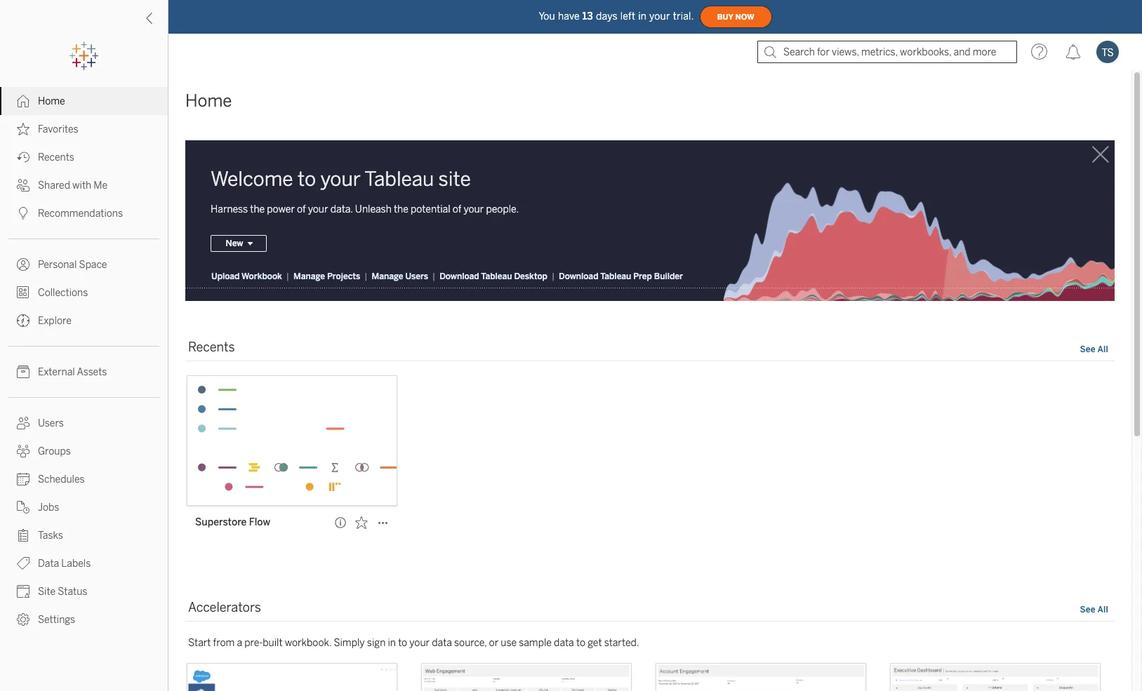 Task type: describe. For each thing, give the bounding box(es) containing it.
data labels link
[[0, 550, 168, 578]]

personal
[[38, 259, 77, 271]]

data
[[38, 558, 59, 570]]

me
[[94, 180, 108, 192]]

home link
[[0, 87, 168, 115]]

buy
[[718, 12, 734, 21]]

welcome
[[211, 168, 293, 191]]

explore
[[38, 315, 72, 327]]

space
[[79, 259, 107, 271]]

data.
[[331, 204, 353, 216]]

2 data from the left
[[554, 638, 574, 650]]

have
[[558, 10, 580, 22]]

personal space link
[[0, 251, 168, 279]]

recommendations link
[[0, 199, 168, 228]]

2 manage from the left
[[372, 272, 404, 282]]

jobs link
[[0, 494, 168, 522]]

2 horizontal spatial to
[[577, 638, 586, 650]]

jobs
[[38, 502, 59, 514]]

get
[[588, 638, 602, 650]]

with
[[72, 180, 91, 192]]

favorites
[[38, 124, 78, 136]]

pre-
[[245, 638, 263, 650]]

13
[[583, 10, 593, 22]]

main navigation. press the up and down arrow keys to access links. element
[[0, 87, 168, 634]]

use
[[501, 638, 517, 650]]

or
[[489, 638, 499, 650]]

1 download from the left
[[440, 272, 479, 282]]

buy now button
[[700, 6, 772, 28]]

recommendations
[[38, 208, 123, 220]]

tasks link
[[0, 522, 168, 550]]

your up data.
[[321, 168, 361, 191]]

flow
[[249, 517, 270, 529]]

start
[[188, 638, 211, 650]]

manage projects link
[[293, 271, 361, 283]]

trial.
[[673, 10, 694, 22]]

recents link
[[0, 143, 168, 171]]

see for accelerators
[[1081, 606, 1096, 616]]

your left trial.
[[650, 10, 670, 22]]

external assets
[[38, 367, 107, 379]]

prep
[[634, 272, 652, 282]]

users link
[[0, 409, 168, 438]]

simply
[[334, 638, 365, 650]]

see all link for accelerators
[[1080, 604, 1110, 618]]

shared with me link
[[0, 171, 168, 199]]

from
[[213, 638, 235, 650]]

schedules link
[[0, 466, 168, 494]]

unleash
[[355, 204, 392, 216]]

sample
[[519, 638, 552, 650]]

2 the from the left
[[394, 204, 409, 216]]

manage users link
[[371, 271, 429, 283]]

shared with me
[[38, 180, 108, 192]]

collections
[[38, 287, 88, 299]]

accelerators
[[188, 601, 261, 616]]

personal space
[[38, 259, 107, 271]]

1 horizontal spatial home
[[185, 91, 232, 111]]

harness
[[211, 204, 248, 216]]

potential
[[411, 204, 451, 216]]

tasks
[[38, 530, 63, 542]]

see all for recents
[[1081, 345, 1109, 355]]

0 vertical spatial users
[[406, 272, 428, 282]]

desktop
[[514, 272, 548, 282]]

superstore
[[195, 517, 247, 529]]

3 | from the left
[[433, 272, 436, 282]]

see all link for recents
[[1080, 343, 1110, 358]]

settings link
[[0, 606, 168, 634]]

download tableau desktop link
[[439, 271, 548, 283]]

superstore flow
[[195, 517, 270, 529]]

site
[[439, 168, 471, 191]]

source,
[[454, 638, 487, 650]]

2 download from the left
[[559, 272, 599, 282]]

1 manage from the left
[[294, 272, 325, 282]]



Task type: locate. For each thing, give the bounding box(es) containing it.
in right sign
[[388, 638, 396, 650]]

0 vertical spatial recents
[[38, 152, 74, 164]]

| right projects
[[365, 272, 368, 282]]

1 horizontal spatial download
[[559, 272, 599, 282]]

1 horizontal spatial data
[[554, 638, 574, 650]]

0 vertical spatial in
[[639, 10, 647, 22]]

1 the from the left
[[250, 204, 265, 216]]

1 vertical spatial see all link
[[1080, 604, 1110, 618]]

projects
[[327, 272, 360, 282]]

see all link
[[1080, 343, 1110, 358], [1080, 604, 1110, 618]]

external
[[38, 367, 75, 379]]

1 horizontal spatial manage
[[372, 272, 404, 282]]

0 horizontal spatial the
[[250, 204, 265, 216]]

tableau left prep
[[601, 272, 632, 282]]

see all
[[1081, 345, 1109, 355], [1081, 606, 1109, 616]]

1 horizontal spatial recents
[[188, 340, 235, 356]]

1 horizontal spatial of
[[453, 204, 462, 216]]

workbook
[[242, 272, 282, 282]]

0 vertical spatial see all link
[[1080, 343, 1110, 358]]

1 vertical spatial see all
[[1081, 606, 1109, 616]]

see all for accelerators
[[1081, 606, 1109, 616]]

0 horizontal spatial in
[[388, 638, 396, 650]]

| right desktop
[[552, 272, 555, 282]]

upload
[[211, 272, 240, 282]]

1 see from the top
[[1081, 345, 1096, 355]]

built
[[263, 638, 283, 650]]

1 vertical spatial recents
[[188, 340, 235, 356]]

2 see all link from the top
[[1080, 604, 1110, 618]]

now
[[736, 12, 755, 21]]

|
[[286, 272, 289, 282], [365, 272, 368, 282], [433, 272, 436, 282], [552, 272, 555, 282]]

welcome to your tableau site
[[211, 168, 471, 191]]

your left data.
[[308, 204, 328, 216]]

0 horizontal spatial home
[[38, 96, 65, 107]]

1 horizontal spatial the
[[394, 204, 409, 216]]

0 vertical spatial see
[[1081, 345, 1096, 355]]

sign
[[367, 638, 386, 650]]

0 vertical spatial see all
[[1081, 345, 1109, 355]]

2 see all from the top
[[1081, 606, 1109, 616]]

collections link
[[0, 279, 168, 307]]

0 horizontal spatial recents
[[38, 152, 74, 164]]

to right welcome
[[298, 168, 316, 191]]

see for recents
[[1081, 345, 1096, 355]]

labels
[[61, 558, 91, 570]]

of right power
[[297, 204, 306, 216]]

download right desktop
[[559, 272, 599, 282]]

1 | from the left
[[286, 272, 289, 282]]

home inside main navigation. press the up and down arrow keys to access links. element
[[38, 96, 65, 107]]

harness the power of your data. unleash the potential of your people.
[[211, 204, 519, 216]]

site status link
[[0, 578, 168, 606]]

0 horizontal spatial tableau
[[365, 168, 434, 191]]

the
[[250, 204, 265, 216], [394, 204, 409, 216]]

2 horizontal spatial tableau
[[601, 272, 632, 282]]

1 horizontal spatial in
[[639, 10, 647, 22]]

start from a pre-built workbook. simply sign in to your data source, or use sample data to get started.
[[188, 638, 640, 650]]

groups
[[38, 446, 71, 458]]

started.
[[605, 638, 640, 650]]

in right 'left'
[[639, 10, 647, 22]]

to
[[298, 168, 316, 191], [398, 638, 408, 650], [577, 638, 586, 650]]

0 horizontal spatial users
[[38, 418, 64, 430]]

1 see all from the top
[[1081, 345, 1109, 355]]

download right manage users "link"
[[440, 272, 479, 282]]

your right sign
[[410, 638, 430, 650]]

2 see from the top
[[1081, 606, 1096, 616]]

you
[[539, 10, 555, 22]]

1 horizontal spatial tableau
[[481, 272, 512, 282]]

buy now
[[718, 12, 755, 21]]

upload workbook button
[[211, 271, 283, 283]]

1 vertical spatial all
[[1098, 606, 1109, 616]]

builder
[[654, 272, 683, 282]]

the right unleash
[[394, 204, 409, 216]]

data left source,
[[432, 638, 452, 650]]

power
[[267, 204, 295, 216]]

home
[[185, 91, 232, 111], [38, 96, 65, 107]]

new
[[226, 239, 243, 249]]

1 of from the left
[[297, 204, 306, 216]]

settings
[[38, 615, 75, 626]]

4 | from the left
[[552, 272, 555, 282]]

0 horizontal spatial manage
[[294, 272, 325, 282]]

left
[[621, 10, 636, 22]]

Search for views, metrics, workbooks, and more text field
[[758, 41, 1018, 63]]

data labels
[[38, 558, 91, 570]]

site
[[38, 586, 56, 598]]

0 horizontal spatial of
[[297, 204, 306, 216]]

days
[[596, 10, 618, 22]]

to left get
[[577, 638, 586, 650]]

users down potential
[[406, 272, 428, 282]]

to right sign
[[398, 638, 408, 650]]

users
[[406, 272, 428, 282], [38, 418, 64, 430]]

manage right projects
[[372, 272, 404, 282]]

1 horizontal spatial to
[[398, 638, 408, 650]]

assets
[[77, 367, 107, 379]]

1 see all link from the top
[[1080, 343, 1110, 358]]

0 horizontal spatial download
[[440, 272, 479, 282]]

2 | from the left
[[365, 272, 368, 282]]

favorites link
[[0, 115, 168, 143]]

of right potential
[[453, 204, 462, 216]]

1 data from the left
[[432, 638, 452, 650]]

1 vertical spatial users
[[38, 418, 64, 430]]

groups link
[[0, 438, 168, 466]]

a
[[237, 638, 242, 650]]

0 horizontal spatial to
[[298, 168, 316, 191]]

status
[[58, 586, 87, 598]]

tableau up unleash
[[365, 168, 434, 191]]

the left power
[[250, 204, 265, 216]]

new button
[[211, 236, 267, 252]]

manage
[[294, 272, 325, 282], [372, 272, 404, 282]]

2 of from the left
[[453, 204, 462, 216]]

users up groups
[[38, 418, 64, 430]]

tableau
[[365, 168, 434, 191], [481, 272, 512, 282], [601, 272, 632, 282]]

all for recents
[[1098, 345, 1109, 355]]

recents
[[38, 152, 74, 164], [188, 340, 235, 356]]

2 all from the top
[[1098, 606, 1109, 616]]

workbook.
[[285, 638, 332, 650]]

0 vertical spatial all
[[1098, 345, 1109, 355]]

users inside main navigation. press the up and down arrow keys to access links. element
[[38, 418, 64, 430]]

| right manage users "link"
[[433, 272, 436, 282]]

0 horizontal spatial data
[[432, 638, 452, 650]]

recents inside main navigation. press the up and down arrow keys to access links. element
[[38, 152, 74, 164]]

you have 13 days left in your trial.
[[539, 10, 694, 22]]

schedules
[[38, 474, 85, 486]]

external assets link
[[0, 358, 168, 386]]

site status
[[38, 586, 87, 598]]

your
[[650, 10, 670, 22], [321, 168, 361, 191], [308, 204, 328, 216], [464, 204, 484, 216], [410, 638, 430, 650]]

explore link
[[0, 307, 168, 335]]

data right sample
[[554, 638, 574, 650]]

1 horizontal spatial users
[[406, 272, 428, 282]]

navigation panel element
[[0, 42, 168, 634]]

tableau left desktop
[[481, 272, 512, 282]]

download
[[440, 272, 479, 282], [559, 272, 599, 282]]

all for accelerators
[[1098, 606, 1109, 616]]

1 vertical spatial in
[[388, 638, 396, 650]]

manage left projects
[[294, 272, 325, 282]]

people.
[[486, 204, 519, 216]]

download tableau prep builder link
[[558, 271, 684, 283]]

shared
[[38, 180, 70, 192]]

upload workbook | manage projects | manage users | download tableau desktop | download tableau prep builder
[[211, 272, 683, 282]]

in
[[639, 10, 647, 22], [388, 638, 396, 650]]

1 vertical spatial see
[[1081, 606, 1096, 616]]

see
[[1081, 345, 1096, 355], [1081, 606, 1096, 616]]

1 all from the top
[[1098, 345, 1109, 355]]

your left people.
[[464, 204, 484, 216]]

| right workbook
[[286, 272, 289, 282]]

of
[[297, 204, 306, 216], [453, 204, 462, 216]]



Task type: vqa. For each thing, say whether or not it's contained in the screenshot.
sample
yes



